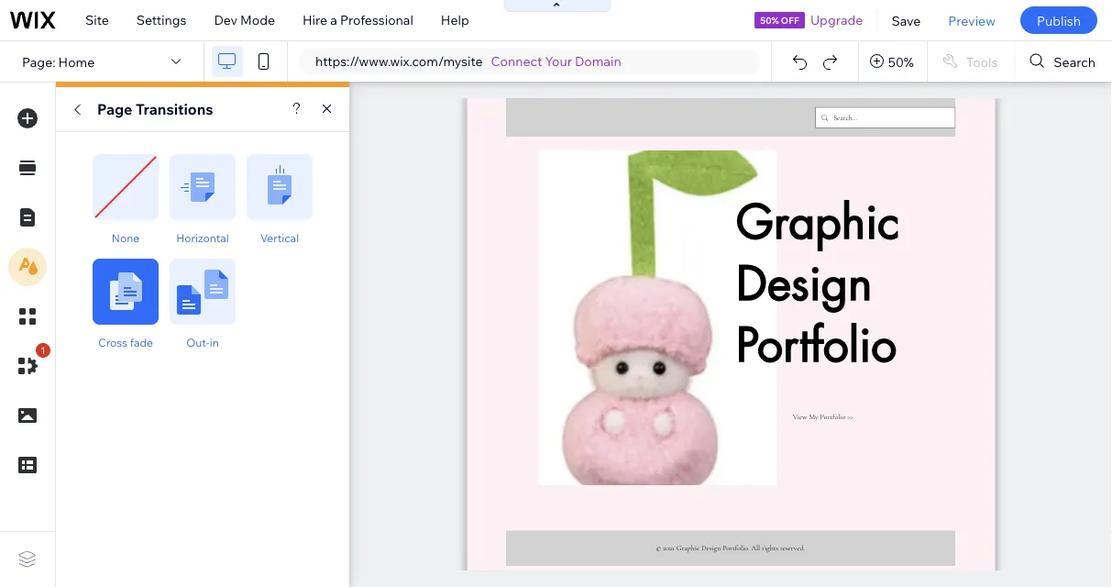 Task type: locate. For each thing, give the bounding box(es) containing it.
50% for 50%
[[889, 53, 915, 69]]

tools
[[967, 53, 998, 69]]

out-in
[[186, 335, 219, 349]]

hire a professional
[[303, 12, 414, 28]]

50% inside button
[[889, 53, 915, 69]]

1
[[40, 344, 46, 356]]

0 vertical spatial 50%
[[761, 14, 779, 26]]

home
[[58, 53, 95, 69]]

publish button
[[1021, 6, 1098, 34]]

dev mode
[[214, 12, 275, 28]]

dev
[[214, 12, 238, 28]]

50% down save button
[[889, 53, 915, 69]]

preview button
[[935, 0, 1010, 40]]

50%
[[761, 14, 779, 26], [889, 53, 915, 69]]

1 vertical spatial 50%
[[889, 53, 915, 69]]

50% off
[[761, 14, 800, 26]]

cross fade
[[98, 335, 153, 349]]

page transitions
[[97, 100, 213, 118]]

mode
[[240, 12, 275, 28]]

cross
[[98, 335, 128, 349]]

page
[[97, 100, 132, 118]]

50% left off
[[761, 14, 779, 26]]

https://www.wix.com/mysite connect your domain
[[316, 53, 622, 69]]

publish
[[1037, 12, 1082, 28]]

save button
[[878, 0, 935, 40]]

1 horizontal spatial 50%
[[889, 53, 915, 69]]

upgrade
[[811, 12, 864, 28]]

0 horizontal spatial 50%
[[761, 14, 779, 26]]



Task type: describe. For each thing, give the bounding box(es) containing it.
1 button
[[8, 343, 50, 385]]

50% button
[[859, 41, 927, 82]]

site
[[85, 12, 109, 28]]

settings
[[137, 12, 187, 28]]

a
[[331, 12, 337, 28]]

50% for 50% off
[[761, 14, 779, 26]]

https://www.wix.com/mysite
[[316, 53, 483, 69]]

search button
[[1016, 41, 1113, 82]]

out-
[[186, 335, 210, 349]]

domain
[[575, 53, 622, 69]]

in
[[210, 335, 219, 349]]

transitions
[[136, 100, 213, 118]]

search
[[1054, 53, 1096, 69]]

professional
[[340, 12, 414, 28]]

connect
[[491, 53, 543, 69]]

tools button
[[928, 41, 1015, 82]]

none
[[112, 231, 140, 244]]

fade
[[130, 335, 153, 349]]

vertical
[[260, 231, 299, 244]]

save
[[892, 12, 921, 28]]

help
[[441, 12, 469, 28]]

off
[[781, 14, 800, 26]]

your
[[545, 53, 572, 69]]

horizontal
[[176, 231, 229, 244]]

preview
[[949, 12, 996, 28]]

hire
[[303, 12, 328, 28]]



Task type: vqa. For each thing, say whether or not it's contained in the screenshot.
AVAILABLE.
no



